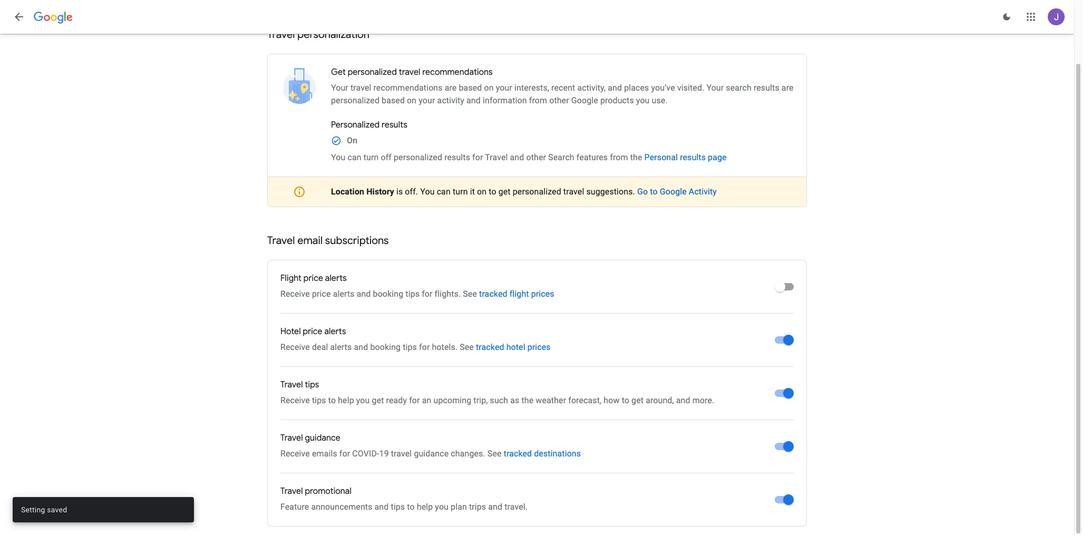 Task type: vqa. For each thing, say whether or not it's contained in the screenshot.
And within the Travel tips Receive tips to help you get ready for an upcoming trip, such as the weather forecast, how to get around, and more.
yes



Task type: describe. For each thing, give the bounding box(es) containing it.
search
[[548, 152, 575, 162]]

tracked destinations link
[[504, 449, 581, 459]]

1 horizontal spatial the
[[630, 152, 642, 162]]

travel email subscriptions
[[267, 234, 389, 247]]

is
[[396, 187, 403, 197]]

you've
[[651, 83, 675, 93]]

activity
[[689, 187, 717, 197]]

results left 'page' at the right of page
[[680, 152, 706, 162]]

use.
[[652, 95, 668, 105]]

for for travel tips
[[409, 395, 420, 405]]

personal
[[645, 152, 678, 162]]

setting saved
[[21, 506, 67, 514]]

you can turn off personalized results for travel and other search features from the personal results page
[[331, 152, 727, 162]]

page
[[708, 152, 727, 162]]

suggestions.
[[587, 187, 635, 197]]

personalized right get
[[348, 67, 397, 78]]

recent
[[552, 83, 575, 93]]

see inside travel guidance receive emails for covid-19 travel guidance changes. see tracked destinations
[[488, 449, 502, 459]]

booking for flight price alerts
[[373, 289, 403, 299]]

1 vertical spatial on
[[407, 95, 417, 105]]

tips inside the flight price alerts receive price alerts and booking tips for flights. see tracked flight prices
[[406, 289, 420, 299]]

1 vertical spatial based
[[382, 95, 405, 105]]

forecast,
[[568, 395, 602, 405]]

off.
[[405, 187, 418, 197]]

1 vertical spatial price
[[312, 289, 331, 299]]

travel for travel guidance receive emails for covid-19 travel guidance changes. see tracked destinations
[[280, 433, 303, 443]]

the inside travel tips receive tips to help you get ready for an upcoming trip, such as the weather forecast, how to get around, and more.
[[522, 395, 534, 405]]

help inside 'travel promotional feature announcements and tips to help you plan trips and travel.'
[[417, 502, 433, 512]]

results up it
[[445, 152, 470, 162]]

1 vertical spatial recommendations
[[374, 83, 443, 93]]

saved
[[47, 506, 67, 514]]

other inside get personalized travel recommendations your travel recommendations are based on your interests, recent activity, and places you've visited. your search results are personalized based on your activity and information from other google products you use.
[[549, 95, 569, 105]]

more.
[[693, 395, 715, 405]]

trip,
[[474, 395, 488, 405]]

see for hotel price alerts
[[460, 342, 474, 352]]

personalized
[[331, 120, 380, 130]]

get personalized travel recommendations your travel recommendations are based on your interests, recent activity, and places you've visited. your search results are personalized based on your activity and information from other google products you use.
[[331, 67, 794, 105]]

receive inside the flight price alerts receive price alerts and booking tips for flights. see tracked flight prices
[[280, 289, 310, 299]]

travel for travel tips receive tips to help you get ready for an upcoming trip, such as the weather forecast, how to get around, and more.
[[280, 380, 303, 390]]

1 vertical spatial turn
[[453, 187, 468, 197]]

help inside travel tips receive tips to help you get ready for an upcoming trip, such as the weather forecast, how to get around, and more.
[[338, 395, 354, 405]]

subscriptions
[[325, 234, 389, 247]]

activity
[[437, 95, 464, 105]]

information
[[483, 95, 527, 105]]

plan
[[451, 502, 467, 512]]

tracked inside travel guidance receive emails for covid-19 travel guidance changes. see tracked destinations
[[504, 449, 532, 459]]

and inside travel tips receive tips to help you get ready for an upcoming trip, such as the weather forecast, how to get around, and more.
[[676, 395, 690, 405]]

such
[[490, 395, 508, 405]]

emails
[[312, 449, 337, 459]]

personalized up personalized
[[331, 95, 380, 105]]

deal
[[312, 342, 328, 352]]

visited.
[[677, 83, 705, 93]]

tracked for flight price alerts
[[479, 289, 508, 299]]

it
[[470, 187, 475, 197]]

upcoming
[[434, 395, 471, 405]]

personal results page link
[[645, 152, 727, 162]]

travel personalization
[[267, 28, 370, 41]]

tracked for hotel price alerts
[[476, 342, 504, 352]]

email
[[297, 234, 323, 247]]

price for flight
[[304, 273, 323, 284]]

0 vertical spatial guidance
[[305, 433, 341, 443]]

0 horizontal spatial you
[[331, 152, 346, 162]]

setting
[[21, 506, 45, 514]]

go back image
[[13, 11, 25, 23]]

travel promotional feature announcements and tips to help you plan trips and travel.
[[280, 486, 528, 512]]

flight price alerts receive price alerts and booking tips for flights. see tracked flight prices
[[280, 273, 554, 299]]

hotels.
[[432, 342, 458, 352]]

1 vertical spatial you
[[420, 187, 435, 197]]

covid-
[[352, 449, 379, 459]]

location history is off. you can turn it on to get personalized travel suggestions. go to google activity
[[331, 187, 717, 197]]

hotel
[[280, 326, 301, 337]]

0 vertical spatial on
[[484, 83, 494, 93]]

2 vertical spatial on
[[477, 187, 487, 197]]

1 vertical spatial can
[[437, 187, 451, 197]]

for for hotel price alerts
[[419, 342, 430, 352]]

weather
[[536, 395, 566, 405]]

tips inside 'travel promotional feature announcements and tips to help you plan trips and travel.'
[[391, 502, 405, 512]]

products
[[600, 95, 634, 105]]

hotel
[[506, 342, 525, 352]]

an
[[422, 395, 431, 405]]

activity,
[[578, 83, 606, 93]]

tips inside hotel price alerts receive deal alerts and booking tips for hotels. see tracked hotel prices
[[403, 342, 417, 352]]

features
[[577, 152, 608, 162]]

on
[[347, 135, 358, 146]]

flights.
[[435, 289, 461, 299]]



Task type: locate. For each thing, give the bounding box(es) containing it.
1 horizontal spatial turn
[[453, 187, 468, 197]]

prices for hotel price alerts
[[528, 342, 551, 352]]

can down on
[[348, 152, 361, 162]]

receive inside hotel price alerts receive deal alerts and booking tips for hotels. see tracked hotel prices
[[280, 342, 310, 352]]

travel inside 'travel promotional feature announcements and tips to help you plan trips and travel.'
[[280, 486, 303, 497]]

receive inside travel guidance receive emails for covid-19 travel guidance changes. see tracked destinations
[[280, 449, 310, 459]]

turn left it
[[453, 187, 468, 197]]

2 are from the left
[[782, 83, 794, 93]]

price
[[304, 273, 323, 284], [312, 289, 331, 299], [303, 326, 323, 337]]

0 vertical spatial see
[[463, 289, 477, 299]]

1 horizontal spatial google
[[660, 187, 687, 197]]

1 horizontal spatial get
[[499, 187, 511, 197]]

recommendations
[[422, 67, 493, 78], [374, 83, 443, 93]]

google down activity,
[[571, 95, 598, 105]]

booking for hotel price alerts
[[370, 342, 401, 352]]

promotional
[[305, 486, 352, 497]]

1 vertical spatial booking
[[370, 342, 401, 352]]

1 horizontal spatial other
[[549, 95, 569, 105]]

for left an
[[409, 395, 420, 405]]

0 vertical spatial other
[[549, 95, 569, 105]]

announcements
[[311, 502, 372, 512]]

personalization
[[297, 28, 370, 41]]

can
[[348, 152, 361, 162], [437, 187, 451, 197]]

see inside hotel price alerts receive deal alerts and booking tips for hotels. see tracked hotel prices
[[460, 342, 474, 352]]

tracked flight prices link
[[479, 289, 554, 299]]

0 horizontal spatial your
[[419, 95, 435, 105]]

get
[[499, 187, 511, 197], [372, 395, 384, 405], [632, 395, 644, 405]]

and inside hotel price alerts receive deal alerts and booking tips for hotels. see tracked hotel prices
[[354, 342, 368, 352]]

other down recent
[[549, 95, 569, 105]]

alerts
[[325, 273, 347, 284], [333, 289, 355, 299], [325, 326, 346, 337], [330, 342, 352, 352]]

personalized
[[348, 67, 397, 78], [331, 95, 380, 105], [394, 152, 442, 162], [513, 187, 561, 197]]

price for hotel
[[303, 326, 323, 337]]

personalized results
[[331, 120, 408, 130]]

1 horizontal spatial your
[[707, 83, 724, 93]]

are
[[445, 83, 457, 93], [782, 83, 794, 93]]

on up information at the top left of the page
[[484, 83, 494, 93]]

1 your from the left
[[331, 83, 348, 93]]

you left ready
[[356, 395, 370, 405]]

tracked inside hotel price alerts receive deal alerts and booking tips for hotels. see tracked hotel prices
[[476, 342, 504, 352]]

your left search
[[707, 83, 724, 93]]

0 vertical spatial recommendations
[[422, 67, 493, 78]]

go to google activity link
[[637, 187, 717, 197]]

for inside travel guidance receive emails for covid-19 travel guidance changes. see tracked destinations
[[339, 449, 350, 459]]

go
[[637, 187, 648, 197]]

19
[[379, 449, 389, 459]]

2 receive from the top
[[280, 342, 310, 352]]

trips
[[469, 502, 486, 512]]

google
[[571, 95, 598, 105], [660, 187, 687, 197]]

0 horizontal spatial google
[[571, 95, 598, 105]]

personalized right off
[[394, 152, 442, 162]]

from inside get personalized travel recommendations your travel recommendations are based on your interests, recent activity, and places you've visited. your search results are personalized based on your activity and information from other google products you use.
[[529, 95, 547, 105]]

1 vertical spatial help
[[417, 502, 433, 512]]

1 horizontal spatial are
[[782, 83, 794, 93]]

history
[[367, 187, 394, 197]]

help
[[338, 395, 354, 405], [417, 502, 433, 512]]

your up information at the top left of the page
[[496, 83, 512, 93]]

destinations
[[534, 449, 581, 459]]

1 receive from the top
[[280, 289, 310, 299]]

feature
[[280, 502, 309, 512]]

travel inside travel guidance receive emails for covid-19 travel guidance changes. see tracked destinations
[[391, 449, 412, 459]]

2 vertical spatial price
[[303, 326, 323, 337]]

google inside get personalized travel recommendations your travel recommendations are based on your interests, recent activity, and places you've visited. your search results are personalized based on your activity and information from other google products you use.
[[571, 95, 598, 105]]

as
[[510, 395, 520, 405]]

ready
[[386, 395, 407, 405]]

receive inside travel tips receive tips to help you get ready for an upcoming trip, such as the weather forecast, how to get around, and more.
[[280, 395, 310, 405]]

turn
[[364, 152, 379, 162], [453, 187, 468, 197]]

the left personal
[[630, 152, 642, 162]]

1 horizontal spatial from
[[610, 152, 628, 162]]

on left activity
[[407, 95, 417, 105]]

you inside travel tips receive tips to help you get ready for an upcoming trip, such as the weather forecast, how to get around, and more.
[[356, 395, 370, 405]]

from right features
[[610, 152, 628, 162]]

based up personalized results at the top
[[382, 95, 405, 105]]

0 horizontal spatial your
[[331, 83, 348, 93]]

for left flights. at bottom left
[[422, 289, 433, 299]]

1 vertical spatial you
[[356, 395, 370, 405]]

flight
[[510, 289, 529, 299]]

0 horizontal spatial get
[[372, 395, 384, 405]]

how
[[604, 395, 620, 405]]

get
[[331, 67, 346, 78]]

travel inside travel tips receive tips to help you get ready for an upcoming trip, such as the weather forecast, how to get around, and more.
[[280, 380, 303, 390]]

0 horizontal spatial are
[[445, 83, 457, 93]]

see right changes.
[[488, 449, 502, 459]]

guidance left changes.
[[414, 449, 449, 459]]

for up it
[[472, 152, 483, 162]]

interests,
[[515, 83, 549, 93]]

2 vertical spatial you
[[435, 502, 449, 512]]

other
[[549, 95, 569, 105], [526, 152, 546, 162]]

for left hotels.
[[419, 342, 430, 352]]

google left activity
[[660, 187, 687, 197]]

travel tips receive tips to help you get ready for an upcoming trip, such as the weather forecast, how to get around, and more.
[[280, 380, 715, 405]]

the right as at the left bottom of page
[[522, 395, 534, 405]]

based up activity
[[459, 83, 482, 93]]

travel.
[[505, 502, 528, 512]]

hotel price alerts receive deal alerts and booking tips for hotels. see tracked hotel prices
[[280, 326, 551, 352]]

you
[[331, 152, 346, 162], [420, 187, 435, 197]]

help left ready
[[338, 395, 354, 405]]

your left activity
[[419, 95, 435, 105]]

other left search
[[526, 152, 546, 162]]

prices right "flight"
[[531, 289, 554, 299]]

and inside the flight price alerts receive price alerts and booking tips for flights. see tracked flight prices
[[357, 289, 371, 299]]

0 horizontal spatial help
[[338, 395, 354, 405]]

you inside 'travel promotional feature announcements and tips to help you plan trips and travel.'
[[435, 502, 449, 512]]

1 vertical spatial see
[[460, 342, 474, 352]]

price inside hotel price alerts receive deal alerts and booking tips for hotels. see tracked hotel prices
[[303, 326, 323, 337]]

flight
[[280, 273, 302, 284]]

are right search
[[782, 83, 794, 93]]

guidance
[[305, 433, 341, 443], [414, 449, 449, 459]]

to inside 'travel promotional feature announcements and tips to help you plan trips and travel.'
[[407, 502, 415, 512]]

2 vertical spatial tracked
[[504, 449, 532, 459]]

travel for travel email subscriptions
[[267, 234, 295, 247]]

receive
[[280, 289, 310, 299], [280, 342, 310, 352], [280, 395, 310, 405], [280, 449, 310, 459]]

1 horizontal spatial you
[[420, 187, 435, 197]]

1 vertical spatial the
[[522, 395, 534, 405]]

around,
[[646, 395, 674, 405]]

0 vertical spatial your
[[496, 83, 512, 93]]

can left it
[[437, 187, 451, 197]]

are up activity
[[445, 83, 457, 93]]

you right off.
[[420, 187, 435, 197]]

4 receive from the top
[[280, 449, 310, 459]]

to
[[489, 187, 496, 197], [650, 187, 658, 197], [328, 395, 336, 405], [622, 395, 630, 405], [407, 502, 415, 512]]

0 vertical spatial help
[[338, 395, 354, 405]]

travel for travel personalization
[[267, 28, 295, 41]]

0 vertical spatial the
[[630, 152, 642, 162]]

from
[[529, 95, 547, 105], [610, 152, 628, 162]]

0 vertical spatial price
[[304, 273, 323, 284]]

0 vertical spatial you
[[331, 152, 346, 162]]

for inside travel tips receive tips to help you get ready for an upcoming trip, such as the weather forecast, how to get around, and more.
[[409, 395, 420, 405]]

you left plan
[[435, 502, 449, 512]]

you down places
[[636, 95, 650, 105]]

see right hotels.
[[460, 342, 474, 352]]

0 vertical spatial tracked
[[479, 289, 508, 299]]

0 horizontal spatial turn
[[364, 152, 379, 162]]

1 vertical spatial other
[[526, 152, 546, 162]]

1 vertical spatial google
[[660, 187, 687, 197]]

get left around,
[[632, 395, 644, 405]]

tracked inside the flight price alerts receive price alerts and booking tips for flights. see tracked flight prices
[[479, 289, 508, 299]]

1 horizontal spatial guidance
[[414, 449, 449, 459]]

for inside the flight price alerts receive price alerts and booking tips for flights. see tracked flight prices
[[422, 289, 433, 299]]

0 horizontal spatial guidance
[[305, 433, 341, 443]]

for inside hotel price alerts receive deal alerts and booking tips for hotels. see tracked hotel prices
[[419, 342, 430, 352]]

based
[[459, 83, 482, 93], [382, 95, 405, 105]]

get right it
[[499, 187, 511, 197]]

and
[[608, 83, 622, 93], [467, 95, 481, 105], [510, 152, 524, 162], [357, 289, 371, 299], [354, 342, 368, 352], [676, 395, 690, 405], [375, 502, 389, 512], [488, 502, 503, 512]]

travel
[[399, 67, 420, 78], [351, 83, 371, 93], [564, 187, 584, 197], [391, 449, 412, 459]]

2 your from the left
[[707, 83, 724, 93]]

2 horizontal spatial you
[[636, 95, 650, 105]]

3 receive from the top
[[280, 395, 310, 405]]

1 vertical spatial from
[[610, 152, 628, 162]]

travel guidance receive emails for covid-19 travel guidance changes. see tracked destinations
[[280, 433, 581, 459]]

booking
[[373, 289, 403, 299], [370, 342, 401, 352]]

0 vertical spatial you
[[636, 95, 650, 105]]

the
[[630, 152, 642, 162], [522, 395, 534, 405]]

2 horizontal spatial get
[[632, 395, 644, 405]]

see right flights. at bottom left
[[463, 289, 477, 299]]

1 vertical spatial prices
[[528, 342, 551, 352]]

1 horizontal spatial can
[[437, 187, 451, 197]]

1 horizontal spatial you
[[435, 502, 449, 512]]

0 horizontal spatial you
[[356, 395, 370, 405]]

travel for travel promotional feature announcements and tips to help you plan trips and travel.
[[280, 486, 303, 497]]

tracked hotel prices link
[[476, 342, 551, 352]]

you
[[636, 95, 650, 105], [356, 395, 370, 405], [435, 502, 449, 512]]

off
[[381, 152, 392, 162]]

0 horizontal spatial from
[[529, 95, 547, 105]]

1 vertical spatial tracked
[[476, 342, 504, 352]]

1 vertical spatial guidance
[[414, 449, 449, 459]]

tracked left "hotel"
[[476, 342, 504, 352]]

change appearance image
[[994, 4, 1020, 30]]

changes.
[[451, 449, 485, 459]]

you up location
[[331, 152, 346, 162]]

see
[[463, 289, 477, 299], [460, 342, 474, 352], [488, 449, 502, 459]]

0 horizontal spatial can
[[348, 152, 361, 162]]

prices right "hotel"
[[528, 342, 551, 352]]

0 vertical spatial based
[[459, 83, 482, 93]]

0 horizontal spatial based
[[382, 95, 405, 105]]

results right search
[[754, 83, 780, 93]]

prices inside the flight price alerts receive price alerts and booking tips for flights. see tracked flight prices
[[531, 289, 554, 299]]

on right it
[[477, 187, 487, 197]]

1 horizontal spatial based
[[459, 83, 482, 93]]

results inside get personalized travel recommendations your travel recommendations are based on your interests, recent activity, and places you've visited. your search results are personalized based on your activity and information from other google products you use.
[[754, 83, 780, 93]]

0 vertical spatial turn
[[364, 152, 379, 162]]

1 are from the left
[[445, 83, 457, 93]]

personalized down you can turn off personalized results for travel and other search features from the personal results page
[[513, 187, 561, 197]]

your
[[496, 83, 512, 93], [419, 95, 435, 105]]

0 vertical spatial prices
[[531, 289, 554, 299]]

for for flight price alerts
[[422, 289, 433, 299]]

see inside the flight price alerts receive price alerts and booking tips for flights. see tracked flight prices
[[463, 289, 477, 299]]

travel inside travel guidance receive emails for covid-19 travel guidance changes. see tracked destinations
[[280, 433, 303, 443]]

get left ready
[[372, 395, 384, 405]]

results up off
[[382, 120, 408, 130]]

from down interests,
[[529, 95, 547, 105]]

on
[[484, 83, 494, 93], [407, 95, 417, 105], [477, 187, 487, 197]]

0 vertical spatial can
[[348, 152, 361, 162]]

prices for flight price alerts
[[531, 289, 554, 299]]

1 horizontal spatial help
[[417, 502, 433, 512]]

tracked left "flight"
[[479, 289, 508, 299]]

results
[[754, 83, 780, 93], [382, 120, 408, 130], [445, 152, 470, 162], [680, 152, 706, 162]]

tracked left destinations
[[504, 449, 532, 459]]

you inside get personalized travel recommendations your travel recommendations are based on your interests, recent activity, and places you've visited. your search results are personalized based on your activity and information from other google products you use.
[[636, 95, 650, 105]]

for right 'emails'
[[339, 449, 350, 459]]

tips
[[406, 289, 420, 299], [403, 342, 417, 352], [305, 380, 319, 390], [312, 395, 326, 405], [391, 502, 405, 512]]

your down get
[[331, 83, 348, 93]]

prices inside hotel price alerts receive deal alerts and booking tips for hotels. see tracked hotel prices
[[528, 342, 551, 352]]

travel
[[267, 28, 295, 41], [485, 152, 508, 162], [267, 234, 295, 247], [280, 380, 303, 390], [280, 433, 303, 443], [280, 486, 303, 497]]

see for flight price alerts
[[463, 289, 477, 299]]

0 vertical spatial google
[[571, 95, 598, 105]]

turn left off
[[364, 152, 379, 162]]

2 vertical spatial see
[[488, 449, 502, 459]]

0 vertical spatial from
[[529, 95, 547, 105]]

1 vertical spatial your
[[419, 95, 435, 105]]

guidance up 'emails'
[[305, 433, 341, 443]]

location
[[331, 187, 364, 197]]

0 vertical spatial booking
[[373, 289, 403, 299]]

booking inside hotel price alerts receive deal alerts and booking tips for hotels. see tracked hotel prices
[[370, 342, 401, 352]]

places
[[624, 83, 649, 93]]

booking inside the flight price alerts receive price alerts and booking tips for flights. see tracked flight prices
[[373, 289, 403, 299]]

0 horizontal spatial the
[[522, 395, 534, 405]]

for
[[472, 152, 483, 162], [422, 289, 433, 299], [419, 342, 430, 352], [409, 395, 420, 405], [339, 449, 350, 459]]

search
[[726, 83, 752, 93]]

1 horizontal spatial your
[[496, 83, 512, 93]]

0 horizontal spatial other
[[526, 152, 546, 162]]

help left plan
[[417, 502, 433, 512]]



